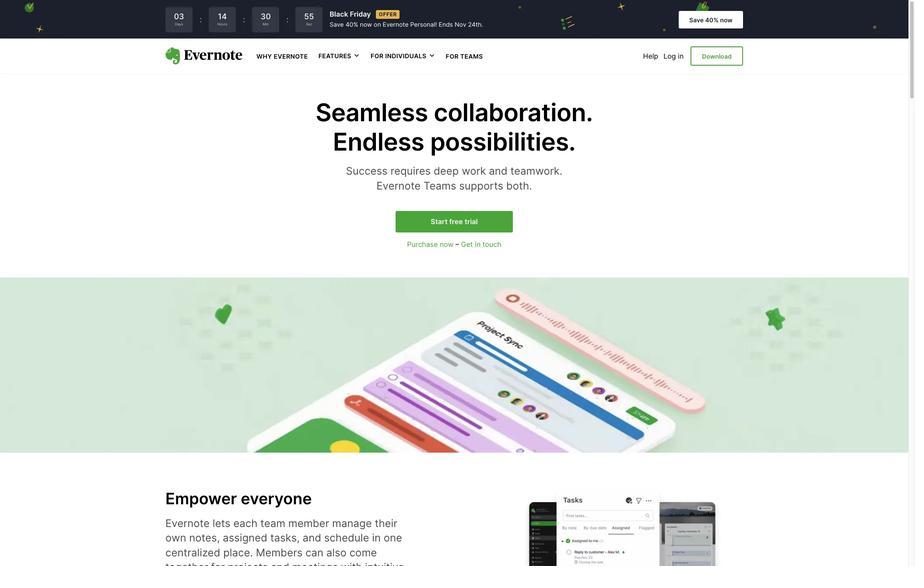 Task type: vqa. For each thing, say whether or not it's contained in the screenshot.
Stay
no



Task type: locate. For each thing, give the bounding box(es) containing it.
teams
[[460, 53, 483, 60], [424, 179, 456, 192]]

0 horizontal spatial save
[[330, 21, 344, 28]]

:
[[200, 15, 202, 24], [243, 15, 245, 24], [286, 15, 289, 24]]

evernote logo image
[[165, 47, 243, 65]]

: left the 14 hours on the left top of the page
[[200, 15, 202, 24]]

assigned
[[223, 532, 267, 544]]

and up can
[[303, 532, 321, 544]]

save down black
[[330, 21, 344, 28]]

lets
[[213, 517, 231, 530]]

in left one at the left of page
[[372, 532, 381, 544]]

0 horizontal spatial 40%
[[346, 21, 358, 28]]

touch
[[483, 240, 502, 249]]

endless
[[333, 127, 424, 157]]

friday
[[350, 10, 371, 19]]

0 vertical spatial and
[[489, 165, 508, 177]]

can
[[306, 546, 324, 559]]

24th.
[[468, 21, 483, 28]]

evernote down offer
[[383, 21, 409, 28]]

and
[[489, 165, 508, 177], [303, 532, 321, 544], [271, 561, 289, 566]]

notes,
[[189, 532, 220, 544]]

now
[[720, 16, 733, 24], [360, 21, 372, 28], [440, 240, 454, 249]]

2 vertical spatial in
[[372, 532, 381, 544]]

save 40% now link
[[679, 11, 743, 29]]

hours
[[218, 22, 227, 26]]

for left individuals
[[371, 52, 384, 60]]

success
[[346, 165, 388, 177]]

evernote up own
[[165, 517, 210, 530]]

now left –
[[440, 240, 454, 249]]

2 : from the left
[[243, 15, 245, 24]]

why
[[257, 53, 272, 60]]

black
[[330, 10, 348, 19]]

work
[[462, 165, 486, 177]]

0 horizontal spatial :
[[200, 15, 202, 24]]

2 vertical spatial and
[[271, 561, 289, 566]]

log in link
[[664, 52, 684, 60]]

1 horizontal spatial 40%
[[705, 16, 719, 24]]

30 min
[[261, 12, 271, 26]]

deep
[[434, 165, 459, 177]]

black friday
[[330, 10, 371, 19]]

1 horizontal spatial for
[[446, 53, 459, 60]]

3 : from the left
[[286, 15, 289, 24]]

success requires deep work and teamwork. evernote teams supports both.
[[346, 165, 563, 192]]

schedule
[[324, 532, 369, 544]]

in right the log
[[678, 52, 684, 60]]

tasks,
[[270, 532, 300, 544]]

40% down black friday
[[346, 21, 358, 28]]

help link
[[643, 52, 659, 60]]

0 vertical spatial in
[[678, 52, 684, 60]]

save
[[690, 16, 704, 24], [330, 21, 344, 28]]

1 vertical spatial and
[[303, 532, 321, 544]]

projects
[[228, 561, 268, 566]]

now left on
[[360, 21, 372, 28]]

for
[[371, 52, 384, 60], [446, 53, 459, 60]]

supports
[[459, 179, 503, 192]]

teams down 24th.
[[460, 53, 483, 60]]

days
[[175, 22, 183, 26]]

everyone
[[241, 489, 312, 508]]

for individuals
[[371, 52, 427, 60]]

empower
[[165, 489, 237, 508]]

0 horizontal spatial for
[[371, 52, 384, 60]]

sec
[[306, 22, 312, 26]]

for down ends
[[446, 53, 459, 60]]

: left 30 min
[[243, 15, 245, 24]]

purchase now – get in touch
[[407, 240, 502, 249]]

2 horizontal spatial in
[[678, 52, 684, 60]]

0 horizontal spatial in
[[372, 532, 381, 544]]

save inside save 40% now link
[[690, 16, 704, 24]]

animation for evernote teams image
[[0, 277, 909, 566]]

and down the members
[[271, 561, 289, 566]]

for
[[211, 561, 225, 566]]

start free trial link
[[396, 211, 513, 233]]

2 horizontal spatial :
[[286, 15, 289, 24]]

1 horizontal spatial save
[[690, 16, 704, 24]]

for for for teams
[[446, 53, 459, 60]]

member
[[288, 517, 329, 530]]

save up the download link
[[690, 16, 704, 24]]

teams inside the "success requires deep work and teamwork. evernote teams supports both."
[[424, 179, 456, 192]]

save 40% now on evernote personal! ends nov 24th.
[[330, 21, 483, 28]]

40% up the download link
[[705, 16, 719, 24]]

40%
[[705, 16, 719, 24], [346, 21, 358, 28]]

individuals
[[385, 52, 427, 60]]

1 vertical spatial teams
[[424, 179, 456, 192]]

ends
[[439, 21, 453, 28]]

one
[[384, 532, 402, 544]]

: left 55 sec
[[286, 15, 289, 24]]

for inside button
[[371, 52, 384, 60]]

1 horizontal spatial teams
[[460, 53, 483, 60]]

seamless
[[316, 98, 428, 127]]

0 vertical spatial teams
[[460, 53, 483, 60]]

0 horizontal spatial now
[[360, 21, 372, 28]]

teamwork.
[[511, 165, 563, 177]]

1 horizontal spatial :
[[243, 15, 245, 24]]

now up the download link
[[720, 16, 733, 24]]

in right get
[[475, 240, 481, 249]]

2 horizontal spatial now
[[720, 16, 733, 24]]

1 vertical spatial in
[[475, 240, 481, 249]]

2 horizontal spatial and
[[489, 165, 508, 177]]

and up the supports
[[489, 165, 508, 177]]

now for save 40% now
[[720, 16, 733, 24]]

1 horizontal spatial and
[[303, 532, 321, 544]]

start
[[431, 217, 448, 226]]

teams down deep
[[424, 179, 456, 192]]

evernote
[[383, 21, 409, 28], [274, 53, 308, 60], [377, 179, 421, 192], [165, 517, 210, 530]]

evernote lets each team member manage their own notes, assigned tasks, and schedule in one centralized place. members can also come together for projects and meetings with intuit
[[165, 517, 404, 566]]

come
[[350, 546, 377, 559]]

03
[[174, 12, 184, 21]]

team
[[261, 517, 285, 530]]

evernote down requires
[[377, 179, 421, 192]]

1 : from the left
[[200, 15, 202, 24]]

personal!
[[410, 21, 437, 28]]

nov
[[455, 21, 466, 28]]

0 horizontal spatial teams
[[424, 179, 456, 192]]

in
[[678, 52, 684, 60], [475, 240, 481, 249], [372, 532, 381, 544]]

free
[[450, 217, 463, 226]]

members
[[256, 546, 303, 559]]

save for save 40% now
[[690, 16, 704, 24]]

40% for save 40% now on evernote personal! ends nov 24th.
[[346, 21, 358, 28]]



Task type: describe. For each thing, give the bounding box(es) containing it.
manage
[[332, 517, 372, 530]]

for teams
[[446, 53, 483, 60]]

also
[[327, 546, 347, 559]]

1 horizontal spatial in
[[475, 240, 481, 249]]

–
[[456, 240, 459, 249]]

download
[[702, 52, 732, 60]]

both.
[[506, 179, 532, 192]]

for individuals button
[[371, 52, 435, 60]]

centralized
[[165, 546, 220, 559]]

seamless collaboration. endless possibilities.
[[316, 98, 593, 157]]

purchase
[[407, 240, 438, 249]]

save for save 40% now on evernote personal! ends nov 24th.
[[330, 21, 344, 28]]

log
[[664, 52, 676, 60]]

place.
[[223, 546, 253, 559]]

features button
[[319, 52, 360, 60]]

empower everyone
[[165, 489, 312, 508]]

min
[[263, 22, 269, 26]]

get
[[461, 240, 473, 249]]

on
[[374, 21, 381, 28]]

and inside the "success requires deep work and teamwork. evernote teams supports both."
[[489, 165, 508, 177]]

multiple people task asignment evernote teams image
[[516, 480, 743, 566]]

40% for save 40% now
[[705, 16, 719, 24]]

55 sec
[[304, 12, 314, 26]]

log in
[[664, 52, 684, 60]]

for teams link
[[446, 52, 483, 60]]

meetings
[[292, 561, 338, 566]]

get in touch link
[[461, 240, 502, 249]]

30
[[261, 12, 271, 21]]

help
[[643, 52, 659, 60]]

start free trial
[[431, 217, 478, 226]]

evernote inside evernote lets each team member manage their own notes, assigned tasks, and schedule in one centralized place. members can also come together for projects and meetings with intuit
[[165, 517, 210, 530]]

in inside evernote lets each team member manage their own notes, assigned tasks, and schedule in one centralized place. members can also come together for projects and meetings with intuit
[[372, 532, 381, 544]]

why evernote link
[[257, 52, 308, 60]]

evernote right why
[[274, 53, 308, 60]]

why evernote
[[257, 53, 308, 60]]

features
[[319, 52, 351, 60]]

55
[[304, 12, 314, 21]]

save 40% now
[[690, 16, 733, 24]]

collaboration.
[[434, 98, 593, 127]]

03 days
[[174, 12, 184, 26]]

14
[[218, 12, 227, 21]]

trial
[[465, 217, 478, 226]]

their
[[375, 517, 398, 530]]

14 hours
[[218, 12, 227, 26]]

offer
[[379, 11, 397, 17]]

1 horizontal spatial now
[[440, 240, 454, 249]]

for for for individuals
[[371, 52, 384, 60]]

evernote inside the "success requires deep work and teamwork. evernote teams supports both."
[[377, 179, 421, 192]]

purchase now link
[[407, 240, 454, 249]]

now for save 40% now on evernote personal! ends nov 24th.
[[360, 21, 372, 28]]

0 horizontal spatial and
[[271, 561, 289, 566]]

possibilities.
[[430, 127, 576, 157]]

requires
[[391, 165, 431, 177]]

with
[[341, 561, 362, 566]]

each
[[233, 517, 258, 530]]

together
[[165, 561, 208, 566]]

own
[[165, 532, 186, 544]]

download link
[[691, 46, 743, 66]]



